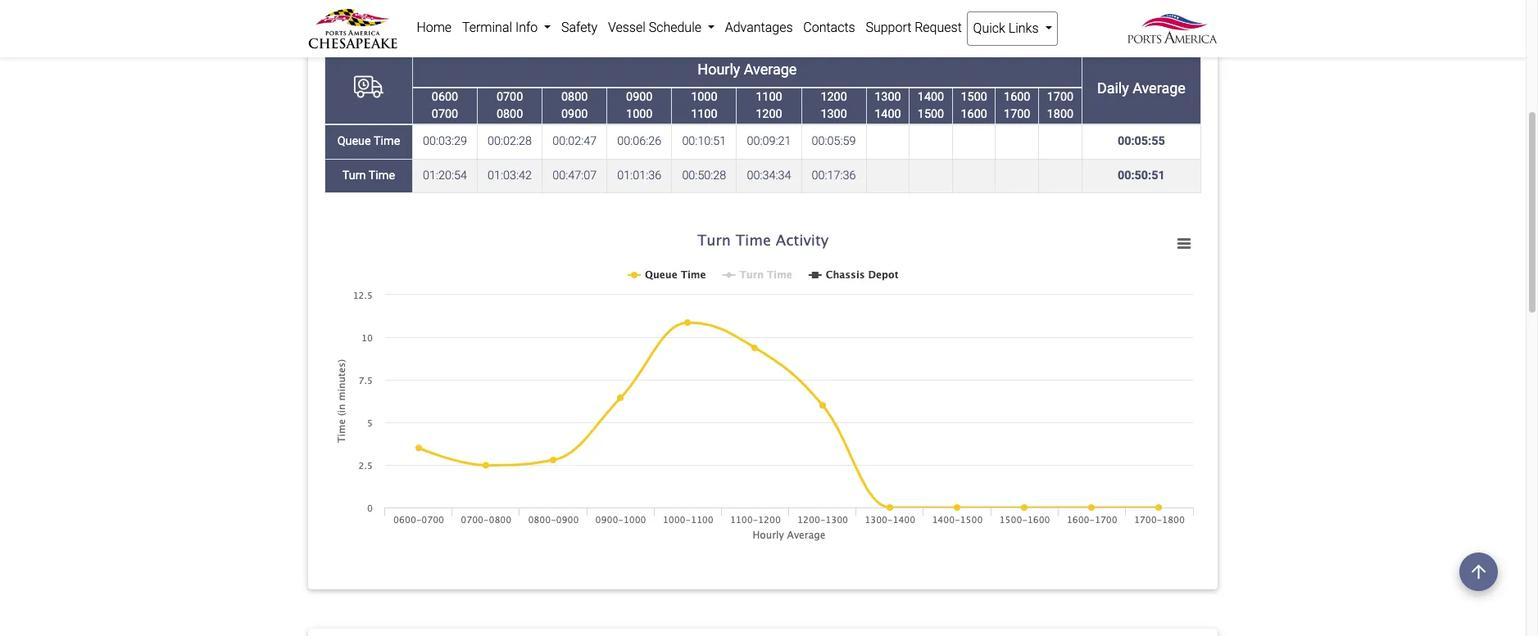 Task type: vqa. For each thing, say whether or not it's contained in the screenshot.


Task type: describe. For each thing, give the bounding box(es) containing it.
time for queue time
[[374, 135, 400, 149]]

1100 1200
[[756, 90, 783, 121]]

1 horizontal spatial 1700
[[1047, 90, 1074, 104]]

00:50:51
[[1118, 169, 1165, 183]]

1800
[[1047, 108, 1074, 121]]

advantages
[[725, 20, 793, 35]]

links
[[1009, 20, 1039, 36]]

1 horizontal spatial average
[[1133, 79, 1186, 97]]

0600
[[432, 90, 458, 104]]

queue
[[337, 135, 371, 149]]

home
[[417, 20, 452, 35]]

go to top image
[[1460, 553, 1498, 592]]

0 horizontal spatial 1200
[[756, 108, 783, 121]]

00:06:26
[[617, 135, 662, 149]]

info
[[516, 20, 538, 35]]

1500 1600
[[961, 90, 988, 121]]

time for turn time
[[369, 169, 395, 183]]

0 horizontal spatial average
[[744, 61, 797, 78]]

safety link
[[556, 11, 603, 44]]

0900 1000
[[626, 90, 653, 121]]

01:03:42
[[488, 169, 532, 183]]

0 horizontal spatial 1000
[[626, 108, 653, 121]]

1 vertical spatial 0800
[[497, 108, 523, 121]]

turn
[[342, 169, 366, 183]]

01:20:54
[[423, 169, 467, 183]]

advantages link
[[720, 11, 798, 44]]

00:09:21
[[747, 135, 791, 149]]

1200 1300
[[821, 90, 847, 121]]

0 vertical spatial 0700
[[497, 90, 523, 104]]

00:50:28
[[682, 169, 727, 183]]

00:05:55
[[1118, 135, 1165, 149]]

0 horizontal spatial 1400
[[875, 108, 901, 121]]

support
[[866, 20, 912, 35]]

0 horizontal spatial 0700
[[432, 108, 458, 121]]

support request
[[866, 20, 962, 35]]

0 vertical spatial 1500
[[961, 90, 988, 104]]

queue time
[[337, 135, 400, 149]]

1 vertical spatial 1300
[[821, 108, 847, 121]]

1 horizontal spatial 1600
[[1004, 90, 1031, 104]]

0 vertical spatial 0800
[[562, 90, 588, 104]]



Task type: locate. For each thing, give the bounding box(es) containing it.
support request link
[[861, 11, 967, 44]]

0700 up 00:02:28
[[497, 90, 523, 104]]

0 vertical spatial 1100
[[756, 90, 783, 104]]

0 horizontal spatial 1300
[[821, 108, 847, 121]]

1300
[[875, 90, 901, 104], [821, 108, 847, 121]]

0 horizontal spatial 0900
[[562, 108, 588, 121]]

schedule
[[649, 20, 702, 35]]

0700
[[497, 90, 523, 104], [432, 108, 458, 121]]

average
[[744, 61, 797, 78], [1133, 79, 1186, 97]]

1700 up 1800
[[1047, 90, 1074, 104]]

1 horizontal spatial 1100
[[756, 90, 783, 104]]

1 vertical spatial 1600
[[961, 108, 988, 121]]

1300 up 00:05:59
[[821, 108, 847, 121]]

1300 left the 1400 1500
[[875, 90, 901, 104]]

vessel
[[608, 20, 646, 35]]

0900 up 00:06:26
[[626, 90, 653, 104]]

00:17:36
[[812, 169, 856, 183]]

1500 down hourly average daily average
[[918, 108, 944, 121]]

vessel schedule link
[[603, 11, 720, 44]]

hourly average daily average
[[698, 61, 1186, 97]]

1 horizontal spatial 0700
[[497, 90, 523, 104]]

1 vertical spatial 0700
[[432, 108, 458, 121]]

1200 up 00:05:59
[[821, 90, 847, 104]]

1 horizontal spatial 1300
[[875, 90, 901, 104]]

1400 left the 1400 1500
[[875, 108, 901, 121]]

1400
[[918, 90, 944, 104], [875, 108, 901, 121]]

1 horizontal spatial 1400
[[918, 90, 944, 104]]

1500 left 1600 1700
[[961, 90, 988, 104]]

1600 right the '1500 1600'
[[1004, 90, 1031, 104]]

quick links
[[974, 20, 1042, 36]]

0800
[[562, 90, 588, 104], [497, 108, 523, 121]]

1 vertical spatial 1200
[[756, 108, 783, 121]]

1 horizontal spatial 1000
[[691, 90, 718, 104]]

average up 1100 1200
[[744, 61, 797, 78]]

1000
[[691, 90, 718, 104], [626, 108, 653, 121]]

1 vertical spatial average
[[1133, 79, 1186, 97]]

00:02:28
[[488, 135, 532, 149]]

1100 up 00:09:21
[[756, 90, 783, 104]]

0900
[[626, 90, 653, 104], [562, 108, 588, 121]]

00:10:51
[[682, 135, 727, 149]]

1200
[[821, 90, 847, 104], [756, 108, 783, 121]]

0 horizontal spatial 1100
[[691, 108, 718, 121]]

1600
[[1004, 90, 1031, 104], [961, 108, 988, 121]]

home link
[[412, 11, 457, 44]]

0 vertical spatial 1600
[[1004, 90, 1031, 104]]

0 horizontal spatial 1500
[[918, 108, 944, 121]]

contacts
[[804, 20, 855, 35]]

1600 left 1600 1700
[[961, 108, 988, 121]]

1700 1800
[[1047, 90, 1074, 121]]

contacts link
[[798, 11, 861, 44]]

1 horizontal spatial 1500
[[961, 90, 988, 104]]

1 vertical spatial 1000
[[626, 108, 653, 121]]

00:02:47
[[553, 135, 597, 149]]

1600 1700
[[1004, 90, 1031, 121]]

1000 down hourly
[[691, 90, 718, 104]]

0 vertical spatial 0900
[[626, 90, 653, 104]]

1 vertical spatial 1500
[[918, 108, 944, 121]]

0600 0700
[[432, 90, 458, 121]]

0 vertical spatial 1300
[[875, 90, 901, 104]]

00:47:07
[[553, 169, 597, 183]]

0 horizontal spatial 1600
[[961, 108, 988, 121]]

1000 1100
[[691, 90, 718, 121]]

0 vertical spatial average
[[744, 61, 797, 78]]

0700 0800
[[497, 90, 523, 121]]

1 horizontal spatial 1200
[[821, 90, 847, 104]]

quick links link
[[967, 11, 1058, 46]]

1200 up 00:09:21
[[756, 108, 783, 121]]

1400 left the '1500 1600'
[[918, 90, 944, 104]]

1 vertical spatial time
[[369, 169, 395, 183]]

00:34:34
[[747, 169, 791, 183]]

1000 up 00:06:26
[[626, 108, 653, 121]]

1100
[[756, 90, 783, 104], [691, 108, 718, 121]]

0 horizontal spatial 0800
[[497, 108, 523, 121]]

0 horizontal spatial 1700
[[1004, 108, 1031, 121]]

0 vertical spatial 1700
[[1047, 90, 1074, 104]]

00:05:59
[[812, 135, 856, 149]]

01:01:36
[[617, 169, 662, 183]]

request
[[915, 20, 962, 35]]

1400 1500
[[918, 90, 944, 121]]

1700
[[1047, 90, 1074, 104], [1004, 108, 1031, 121]]

time right 'queue'
[[374, 135, 400, 149]]

0700 down '0600'
[[432, 108, 458, 121]]

terminal info link
[[457, 11, 556, 44]]

1 vertical spatial 1400
[[875, 108, 901, 121]]

0 vertical spatial time
[[374, 135, 400, 149]]

1 vertical spatial 0900
[[562, 108, 588, 121]]

1700 left 1800
[[1004, 108, 1031, 121]]

1300 1400
[[875, 90, 901, 121]]

0900 up 00:02:47
[[562, 108, 588, 121]]

quick
[[974, 20, 1006, 36]]

0 vertical spatial 1200
[[821, 90, 847, 104]]

0 vertical spatial 1000
[[691, 90, 718, 104]]

time
[[374, 135, 400, 149], [369, 169, 395, 183]]

1100 up 00:10:51
[[691, 108, 718, 121]]

0800 up 00:02:28
[[497, 108, 523, 121]]

0 vertical spatial 1400
[[918, 90, 944, 104]]

vessel schedule
[[608, 20, 705, 35]]

safety
[[562, 20, 598, 35]]

1500
[[961, 90, 988, 104], [918, 108, 944, 121]]

1 horizontal spatial 0800
[[562, 90, 588, 104]]

turn time
[[342, 169, 395, 183]]

time right turn
[[369, 169, 395, 183]]

0800 up 00:02:47
[[562, 90, 588, 104]]

1 horizontal spatial 0900
[[626, 90, 653, 104]]

terminal info
[[462, 20, 541, 35]]

daily
[[1098, 79, 1129, 97]]

hourly
[[698, 61, 740, 78]]

1 vertical spatial 1100
[[691, 108, 718, 121]]

1 vertical spatial 1700
[[1004, 108, 1031, 121]]

00:03:29
[[423, 135, 467, 149]]

0800 0900
[[562, 90, 588, 121]]

average right daily
[[1133, 79, 1186, 97]]

terminal
[[462, 20, 512, 35]]



